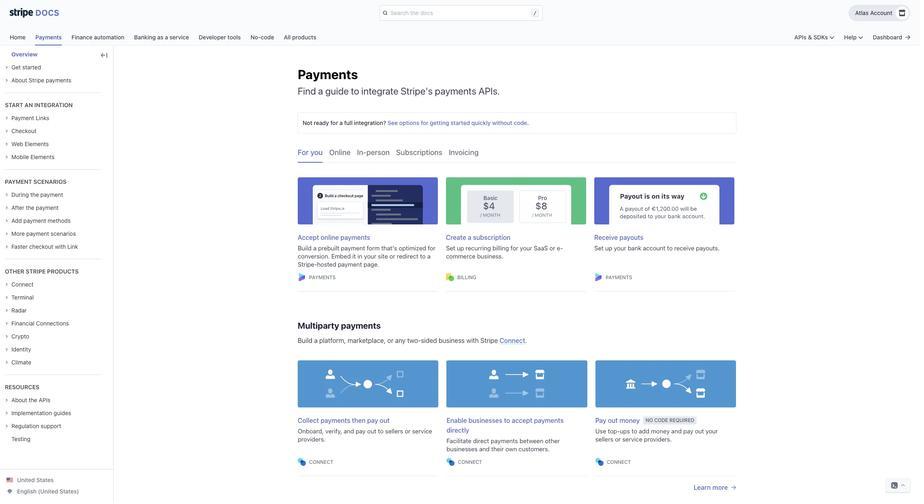 Task type: describe. For each thing, give the bounding box(es) containing it.
get
[[11, 64, 21, 71]]

sided
[[421, 337, 437, 345]]

0 vertical spatial products
[[292, 34, 316, 41]]

after the payment link
[[5, 204, 59, 212]]

support
[[41, 423, 61, 430]]

us image
[[7, 478, 13, 484]]

payment links
[[11, 115, 49, 122]]

use
[[596, 428, 607, 435]]

during the payment
[[11, 191, 63, 198]]

see options for getting started quickly without code link
[[388, 120, 527, 126]]

no-code
[[251, 34, 274, 41]]

code for no-
[[261, 34, 274, 41]]

dropdown closed image for financial connections
[[5, 322, 8, 326]]

receive payouts link
[[593, 178, 735, 244]]

a inside payments find a guide to integrate stripe's payments apis.
[[318, 85, 323, 97]]

connections
[[36, 320, 69, 327]]

your inside the 'use top-ups to add money and pay out your sellers or service providers.'
[[706, 428, 718, 435]]

see
[[388, 120, 398, 126]]

enable businesses to accept payments directly link
[[445, 361, 588, 437]]

elements for web elements
[[25, 141, 49, 148]]

regulation support link
[[5, 423, 61, 431]]

regulation
[[11, 423, 39, 430]]

dropdown closed image for add payment methods
[[5, 220, 8, 223]]

to inside onboard, verify, and pay out to sellers or service providers.
[[378, 428, 384, 435]]

set for set up your bank account to receive payouts.
[[595, 245, 604, 252]]

dropdown closed image for connect
[[5, 283, 8, 287]]

web elements link
[[5, 140, 49, 148]]

crypto link
[[5, 333, 29, 341]]

other
[[5, 268, 24, 275]]

for inside build a prebuilt payment form that's optimized for conversion. embed it in your site or redirect to a stripe-hosted payment page.
[[428, 245, 436, 252]]

dropdown closed image for crypto
[[5, 335, 8, 339]]

payment down add payment methods link
[[26, 230, 49, 237]]

after the payment
[[11, 204, 59, 211]]

online
[[329, 148, 351, 157]]

apis.
[[479, 85, 500, 97]]

banking
[[134, 34, 156, 41]]

collect
[[298, 417, 319, 425]]

a left full
[[340, 120, 343, 126]]

dropdown closed image for identity
[[5, 348, 8, 352]]

business.
[[477, 253, 504, 260]]

add payment methods
[[11, 217, 71, 224]]

or inside onboard, verify, and pay out to sellers or service providers.
[[405, 428, 411, 435]]

ready
[[314, 120, 329, 126]]

about the apis
[[11, 397, 50, 404]]

businesses inside facilitate direct payments between other businesses and their own customers.
[[447, 446, 478, 453]]

other
[[545, 438, 560, 445]]

dropdown closed image for climate
[[5, 361, 8, 365]]

your inside set up recurring billing for your saas or e- commerce business.
[[520, 245, 533, 252]]

an image of the stripe logo link
[[2, 0, 67, 27]]

(united
[[38, 489, 58, 495]]

in-person button
[[354, 143, 396, 163]]

getting
[[430, 120, 449, 126]]

build a platform, marketplace, or any two-sided business with stripe connect .
[[298, 337, 527, 345]]

service inside tab list
[[170, 34, 189, 41]]

create a subscription
[[446, 234, 511, 241]]

Search the docs text field
[[389, 7, 530, 20]]

or inside set up recurring billing for your saas or e- commerce business.
[[550, 245, 556, 252]]

dropdown closed image for during the payment
[[5, 194, 8, 197]]

0 vertical spatial connect link
[[5, 281, 34, 289]]

form
[[367, 245, 380, 252]]

all products link
[[284, 32, 316, 46]]

learn
[[694, 485, 711, 492]]

sellers inside onboard, verify, and pay out to sellers or service providers.
[[385, 428, 403, 435]]

two-
[[408, 337, 421, 345]]

use top-ups to add money and pay out your sellers or service providers.
[[596, 428, 718, 443]]

mobile elements
[[11, 154, 55, 161]]

recurring
[[466, 245, 491, 252]]

payments inside payments find a guide to integrate stripe's payments apis.
[[435, 85, 477, 97]]

add
[[639, 428, 650, 435]]

english (united states) button
[[7, 488, 79, 496]]

payments link
[[35, 32, 72, 46]]

dropdown closed image for after the payment
[[5, 207, 8, 210]]

with inside "link"
[[55, 243, 66, 250]]

english (united states)
[[17, 489, 79, 495]]

checkout
[[11, 128, 36, 135]]

dropdown closed image for about the apis
[[5, 399, 8, 402]]

payouts
[[620, 234, 644, 241]]

connect for onboard,
[[309, 460, 334, 466]]

dropdown closed image for more payment scenarios
[[5, 233, 8, 236]]

stripe for products
[[26, 268, 46, 275]]

out inside onboard, verify, and pay out to sellers or service providers.
[[367, 428, 377, 435]]

providers. inside the 'use top-ups to add money and pay out your sellers or service providers.'
[[644, 436, 672, 443]]

1 horizontal spatial code
[[514, 120, 527, 126]]

set for set up recurring billing for your saas or e- commerce business.
[[446, 245, 456, 252]]

accept online payments link
[[296, 178, 438, 244]]

embed
[[332, 253, 351, 260]]

more payment scenarios
[[11, 230, 76, 237]]

payments down bank
[[606, 275, 633, 281]]

no-
[[251, 34, 261, 41]]

receive
[[595, 234, 618, 241]]

payment down after the payment
[[23, 217, 46, 224]]

to inside the 'use top-ups to add money and pay out your sellers or service providers.'
[[632, 428, 638, 435]]

bank
[[628, 245, 642, 252]]

1 vertical spatial started
[[451, 120, 470, 126]]

add
[[11, 217, 22, 224]]

terminal
[[11, 294, 34, 301]]

1 vertical spatial with
[[467, 337, 479, 345]]

to inside build a prebuilt payment form that's optimized for conversion. embed it in your site or redirect to a stripe-hosted payment page.
[[420, 253, 426, 260]]

person
[[367, 148, 390, 157]]

accept
[[512, 417, 533, 425]]

page.
[[364, 261, 379, 268]]

to inside enable businesses to accept payments directly
[[504, 417, 510, 425]]

between
[[520, 438, 544, 445]]

home
[[10, 34, 26, 41]]

dropdown closed image for regulation support
[[5, 425, 8, 428]]

hosted
[[317, 261, 336, 268]]

collect payments then pay out link
[[296, 361, 439, 428]]

payment down it
[[338, 261, 362, 268]]

you
[[311, 148, 323, 157]]

platform,
[[319, 337, 346, 345]]

a down multiparty
[[314, 337, 318, 345]]

dropdown closed image for terminal
[[5, 296, 8, 300]]

united states button
[[7, 477, 54, 485]]

links
[[36, 115, 49, 122]]

onboard,
[[298, 428, 324, 435]]

financial connections link
[[5, 320, 69, 328]]

climate link
[[5, 359, 31, 367]]

set up your bank account to receive payouts.
[[595, 245, 720, 252]]

dropdown closed image for about stripe payments
[[5, 79, 8, 82]]

an
[[25, 102, 33, 109]]

0 vertical spatial money
[[620, 417, 640, 425]]

dropdown closed image for mobile elements
[[5, 156, 8, 159]]

or inside build a prebuilt payment form that's optimized for conversion. embed it in your site or redirect to a stripe-hosted payment page.
[[390, 253, 396, 260]]

it
[[353, 253, 356, 260]]

states)
[[60, 489, 79, 495]]

direct
[[473, 438, 489, 445]]

and for use top-ups to add money and pay out your sellers or service providers.
[[672, 428, 682, 435]]

radar
[[11, 307, 27, 314]]

during
[[11, 191, 29, 198]]

sdks
[[814, 34, 828, 41]]

banking as a service link
[[134, 32, 199, 46]]

connect for facilitate
[[458, 460, 482, 466]]

online
[[321, 234, 339, 241]]

to inside payments find a guide to integrate stripe's payments apis.
[[351, 85, 359, 97]]

payments down hosted
[[309, 275, 336, 281]]

automation
[[94, 34, 124, 41]]

enable businesses to accept payments directly
[[447, 417, 564, 435]]

tab list for dashboard "link"
[[10, 32, 316, 46]]



Task type: vqa. For each thing, say whether or not it's contained in the screenshot.
Dropdown closed icon inside the More payment scenarios link
yes



Task type: locate. For each thing, give the bounding box(es) containing it.
dropdown closed image for get started
[[5, 66, 8, 69]]

implementation guides
[[11, 410, 71, 417]]

build for build a platform, marketplace, or any two-sided business with stripe connect .
[[298, 337, 313, 345]]

e-
[[557, 245, 563, 252]]

learn more link
[[694, 483, 737, 493]]

pay inside "link"
[[367, 417, 378, 425]]

pay right then
[[367, 417, 378, 425]]

for inside set up recurring billing for your saas or e- commerce business.
[[511, 245, 519, 252]]

click to collapse the sidebar and hide the navigation image
[[101, 52, 107, 59]]

/ button
[[380, 6, 542, 20]]

1 vertical spatial stripe
[[26, 268, 46, 275]]

identity link
[[5, 346, 31, 354]]

payments up the other
[[534, 417, 564, 425]]

guides
[[54, 410, 71, 417]]

commerce
[[446, 253, 476, 260]]

finance
[[72, 34, 93, 41]]

the
[[30, 191, 39, 198], [26, 204, 34, 211], [29, 397, 37, 404]]

the for about
[[29, 397, 37, 404]]

the for during
[[30, 191, 39, 198]]

up for your
[[606, 245, 613, 252]]

dropdown closed image left more
[[5, 233, 8, 236]]

up down receive
[[606, 245, 613, 252]]

1 vertical spatial apis
[[39, 397, 50, 404]]

dropdown closed image inside the checkout link
[[5, 130, 8, 133]]

2 dropdown closed image from the top
[[5, 130, 8, 133]]

stripe's
[[401, 85, 433, 97]]

1 vertical spatial scenarios
[[51, 230, 76, 237]]

options
[[400, 120, 420, 126]]

1 horizontal spatial products
[[292, 34, 316, 41]]

stripe down get started
[[29, 77, 44, 84]]

start an integration
[[5, 102, 73, 109]]

0 horizontal spatial with
[[55, 243, 66, 250]]

dropdown closed image down radar link on the left bottom of the page
[[5, 322, 8, 326]]

onboard, verify, and pay out to sellers or service providers.
[[298, 428, 432, 443]]

and inside the 'use top-ups to add money and pay out your sellers or service providers.'
[[672, 428, 682, 435]]

elements for mobile elements
[[30, 154, 55, 161]]

during the payment link
[[5, 191, 63, 199]]

providers. down add
[[644, 436, 672, 443]]

pay inside the 'use top-ups to add money and pay out your sellers or service providers.'
[[684, 428, 694, 435]]

help
[[845, 34, 857, 41]]

tab list containing for you
[[295, 143, 737, 163]]

start
[[5, 102, 23, 109]]

12 dropdown closed image from the top
[[5, 425, 8, 428]]

and inside facilitate direct payments between other businesses and their own customers.
[[480, 446, 490, 453]]

1 set from the left
[[446, 245, 456, 252]]

1 vertical spatial sellers
[[596, 436, 614, 443]]

started up about stripe payments link
[[22, 64, 41, 71]]

a right find
[[318, 85, 323, 97]]

or inside the 'use top-ups to add money and pay out your sellers or service providers.'
[[615, 436, 621, 443]]

for left the 'getting' on the left
[[421, 120, 429, 126]]

not ready for a full integration? see options for getting started quickly without code .
[[303, 120, 529, 126]]

a right as
[[165, 34, 168, 41]]

money inside the 'use top-ups to add money and pay out your sellers or service providers.'
[[651, 428, 670, 435]]

0 vertical spatial .
[[527, 120, 529, 126]]

1 vertical spatial build
[[298, 337, 313, 345]]

dropdown closed image for web elements
[[5, 143, 8, 146]]

9 dropdown closed image from the top
[[5, 335, 8, 339]]

and for facilitate direct payments between other businesses and their own customers.
[[480, 446, 490, 453]]

build a prebuilt payment form that's optimized for conversion. embed it in your site or redirect to a stripe-hosted payment page.
[[298, 245, 436, 268]]

tab list
[[10, 32, 316, 46], [295, 143, 737, 163]]

0 horizontal spatial connect link
[[5, 281, 34, 289]]

out inside the 'use top-ups to add money and pay out your sellers or service providers.'
[[695, 428, 704, 435]]

english
[[17, 489, 37, 495]]

dropdown closed image for payment links
[[5, 117, 8, 120]]

set inside set up recurring billing for your saas or e- commerce business.
[[446, 245, 456, 252]]

subscriptions
[[396, 148, 443, 157]]

5 dropdown closed image from the top
[[5, 220, 8, 223]]

dropdown closed image left radar
[[5, 309, 8, 313]]

payments up marketplace,
[[341, 321, 381, 331]]

1 horizontal spatial with
[[467, 337, 479, 345]]

accept
[[298, 234, 319, 241]]

payments up see options for getting started quickly without code link
[[435, 85, 477, 97]]

pay for then
[[367, 417, 378, 425]]

dropdown closed image inside radar link
[[5, 309, 8, 313]]

set down receive
[[595, 245, 604, 252]]

build
[[298, 245, 312, 252], [298, 337, 313, 345]]

service inside onboard, verify, and pay out to sellers or service providers.
[[412, 428, 432, 435]]

dropdown closed image for faster checkout with link
[[5, 246, 8, 249]]

1 vertical spatial businesses
[[447, 446, 478, 453]]

own
[[506, 446, 517, 453]]

1 horizontal spatial and
[[480, 446, 490, 453]]

7 dropdown closed image from the top
[[5, 296, 8, 300]]

payments inside facilitate direct payments between other businesses and their own customers.
[[491, 438, 518, 445]]

scenarios inside more payment scenarios link
[[51, 230, 76, 237]]

2 vertical spatial code
[[655, 418, 669, 424]]

dropdown closed image inside faster checkout with link "link"
[[5, 246, 8, 249]]

subscription
[[473, 234, 511, 241]]

that's
[[382, 245, 397, 252]]

money up ups
[[620, 417, 640, 425]]

service inside the 'use top-ups to add money and pay out your sellers or service providers.'
[[623, 436, 643, 443]]

dropdown closed image for radar
[[5, 309, 8, 313]]

billing
[[493, 245, 509, 252]]

dropdown closed image down the other
[[5, 283, 8, 287]]

payment for payment scenarios
[[5, 178, 32, 185]]

dropdown closed image left climate
[[5, 361, 8, 365]]

0 vertical spatial about
[[11, 77, 27, 84]]

3 dropdown closed image from the top
[[5, 143, 8, 146]]

1 about from the top
[[11, 77, 27, 84]]

11 dropdown closed image from the top
[[5, 412, 8, 415]]

apis inside button
[[795, 34, 807, 41]]

implementation guides link
[[5, 410, 71, 418]]

elements up mobile elements
[[25, 141, 49, 148]]

build inside build a prebuilt payment form that's optimized for conversion. embed it in your site or redirect to a stripe-hosted payment page.
[[298, 245, 312, 252]]

dropdown closed image left get
[[5, 66, 8, 69]]

0 vertical spatial with
[[55, 243, 66, 250]]

2 dropdown closed image from the top
[[5, 79, 8, 82]]

2 up from the left
[[606, 245, 613, 252]]

scenarios
[[34, 178, 67, 185], [51, 230, 76, 237]]

1 vertical spatial .
[[526, 337, 527, 345]]

their
[[492, 446, 504, 453]]

1 horizontal spatial money
[[651, 428, 670, 435]]

1 horizontal spatial sellers
[[596, 436, 614, 443]]

dropdown closed image left during
[[5, 194, 8, 197]]

.
[[527, 120, 529, 126], [526, 337, 527, 345]]

payments down an image of the stripe logo link
[[35, 34, 62, 41]]

0 vertical spatial sellers
[[385, 428, 403, 435]]

dropdown closed image left identity
[[5, 348, 8, 352]]

the up after the payment
[[30, 191, 39, 198]]

not
[[303, 120, 313, 126]]

payments up it
[[341, 234, 370, 241]]

payments inside payments find a guide to integrate stripe's payments apis.
[[298, 67, 358, 82]]

1 vertical spatial service
[[412, 428, 432, 435]]

1 horizontal spatial connect link
[[500, 336, 526, 346]]

1 vertical spatial code
[[514, 120, 527, 126]]

and down required
[[672, 428, 682, 435]]

0 vertical spatial the
[[30, 191, 39, 198]]

0 vertical spatial elements
[[25, 141, 49, 148]]

6 dropdown closed image from the top
[[5, 283, 8, 287]]

your
[[520, 245, 533, 252], [614, 245, 627, 252], [364, 253, 377, 260], [706, 428, 718, 435]]

dropdown closed image left crypto
[[5, 335, 8, 339]]

about for about the apis
[[11, 397, 27, 404]]

create
[[446, 234, 466, 241]]

2 build from the top
[[298, 337, 313, 345]]

8 dropdown closed image from the top
[[5, 348, 8, 352]]

home link
[[10, 32, 35, 46]]

elements down web elements
[[30, 154, 55, 161]]

dropdown closed image left 'checkout'
[[5, 130, 8, 133]]

conversion.
[[298, 253, 330, 260]]

dropdown closed image inside payment links link
[[5, 117, 8, 120]]

dashboard
[[873, 34, 903, 41]]

8 dropdown closed image from the top
[[5, 322, 8, 326]]

dropdown closed image inside web elements link
[[5, 143, 8, 146]]

service left directly
[[412, 428, 432, 435]]

to down collect payments then pay out
[[378, 428, 384, 435]]

businesses down facilitate
[[447, 446, 478, 453]]

no-code link
[[251, 32, 284, 46]]

about
[[11, 77, 27, 84], [11, 397, 27, 404]]

dropdown closed image inside more payment scenarios link
[[5, 233, 8, 236]]

0 vertical spatial build
[[298, 245, 312, 252]]

2 set from the left
[[595, 245, 604, 252]]

money down no code required
[[651, 428, 670, 435]]

0 vertical spatial service
[[170, 34, 189, 41]]

7 dropdown closed image from the top
[[5, 309, 8, 313]]

a right redirect
[[428, 253, 431, 260]]

as
[[157, 34, 163, 41]]

receive payouts
[[595, 234, 644, 241]]

dropdown closed image inside terminal link
[[5, 296, 8, 300]]

enable
[[447, 417, 467, 425]]

quickly
[[472, 120, 491, 126]]

to left receive
[[667, 245, 673, 252]]

payments up the their
[[491, 438, 518, 445]]

apis up implementation guides
[[39, 397, 50, 404]]

businesses up direct
[[469, 417, 503, 425]]

a up conversion.
[[313, 245, 317, 252]]

to right guide
[[351, 85, 359, 97]]

4 dropdown closed image from the top
[[5, 194, 8, 197]]

dropdown closed image for checkout
[[5, 130, 8, 133]]

pay for and
[[356, 428, 366, 435]]

dropdown closed image inside after the payment link
[[5, 207, 8, 210]]

1 vertical spatial elements
[[30, 154, 55, 161]]

1 build from the top
[[298, 245, 312, 252]]

multiparty
[[298, 321, 339, 331]]

dropdown closed image inside identity link
[[5, 348, 8, 352]]

dropdown closed image inside regulation support link
[[5, 425, 8, 428]]

dropdown closed image down get started link
[[5, 79, 8, 82]]

1 horizontal spatial up
[[606, 245, 613, 252]]

connect for use
[[607, 460, 631, 466]]

about inside about the apis link
[[11, 397, 27, 404]]

stripe for payments
[[29, 77, 44, 84]]

dropdown closed image down start
[[5, 117, 8, 120]]

9 dropdown closed image from the top
[[5, 399, 8, 402]]

dropdown closed image left after
[[5, 207, 8, 210]]

out inside "link"
[[380, 417, 390, 425]]

payments up guide
[[298, 67, 358, 82]]

your inside build a prebuilt payment form that's optimized for conversion. embed it in your site or redirect to a stripe-hosted payment page.
[[364, 253, 377, 260]]

payments inside "link"
[[321, 417, 351, 425]]

guide
[[325, 85, 349, 97]]

code left all
[[261, 34, 274, 41]]

payment up it
[[341, 245, 365, 252]]

2 providers. from the left
[[644, 436, 672, 443]]

set down create
[[446, 245, 456, 252]]

overview link
[[5, 50, 38, 59]]

crypto
[[11, 333, 29, 340]]

any
[[395, 337, 406, 345]]

2 horizontal spatial service
[[623, 436, 643, 443]]

0 horizontal spatial started
[[22, 64, 41, 71]]

for you
[[298, 148, 323, 157]]

dropdown closed image inside add payment methods link
[[5, 220, 8, 223]]

dropdown closed image
[[5, 117, 8, 120], [5, 130, 8, 133], [5, 156, 8, 159], [5, 194, 8, 197], [5, 233, 8, 236], [5, 246, 8, 249], [5, 309, 8, 313], [5, 348, 8, 352], [5, 399, 8, 402]]

apis left "&"
[[795, 34, 807, 41]]

identity
[[11, 346, 31, 353]]

0 horizontal spatial sellers
[[385, 428, 403, 435]]

up inside set up recurring billing for your saas or e- commerce business.
[[457, 245, 464, 252]]

and down direct
[[480, 446, 490, 453]]

1 up from the left
[[457, 245, 464, 252]]

add payment methods link
[[5, 217, 71, 225]]

1 vertical spatial tab list
[[295, 143, 737, 163]]

2 horizontal spatial and
[[672, 428, 682, 435]]

0 horizontal spatial providers.
[[298, 436, 326, 443]]

build down multiparty
[[298, 337, 313, 345]]

payment for payment links
[[11, 115, 34, 122]]

financial connections
[[11, 320, 69, 327]]

0 vertical spatial code
[[261, 34, 274, 41]]

about down resources
[[11, 397, 27, 404]]

up for recurring
[[457, 245, 464, 252]]

0 vertical spatial tab list
[[10, 32, 316, 46]]

dropdown closed image for implementation guides
[[5, 412, 8, 415]]

0 vertical spatial started
[[22, 64, 41, 71]]

optimized
[[399, 245, 426, 252]]

out
[[380, 417, 390, 425], [608, 417, 618, 425], [367, 428, 377, 435], [695, 428, 704, 435]]

verify,
[[326, 428, 342, 435]]

1 vertical spatial the
[[26, 204, 34, 211]]

1 horizontal spatial apis
[[795, 34, 807, 41]]

dropdown closed image inside during the payment link
[[5, 194, 8, 197]]

1 vertical spatial payment
[[5, 178, 32, 185]]

2 about from the top
[[11, 397, 27, 404]]

scenarios down methods
[[51, 230, 76, 237]]

0 horizontal spatial code
[[261, 34, 274, 41]]

with right business
[[467, 337, 479, 345]]

stripe-
[[298, 261, 317, 268]]

tab list for receive payouts link in the top right of the page
[[295, 143, 737, 163]]

dropdown closed image inside get started link
[[5, 66, 8, 69]]

0 vertical spatial payment
[[11, 115, 34, 122]]

dropdown closed image inside about stripe payments link
[[5, 79, 8, 82]]

about for about stripe payments
[[11, 77, 27, 84]]

up up commerce
[[457, 245, 464, 252]]

1 dropdown closed image from the top
[[5, 117, 8, 120]]

1 dropdown closed image from the top
[[5, 66, 8, 69]]

started left quickly
[[451, 120, 470, 126]]

pay inside onboard, verify, and pay out to sellers or service providers.
[[356, 428, 366, 435]]

2 vertical spatial the
[[29, 397, 37, 404]]

methods
[[48, 217, 71, 224]]

scenarios up "during the payment"
[[34, 178, 67, 185]]

dropdown closed image inside mobile elements link
[[5, 156, 8, 159]]

10 dropdown closed image from the top
[[5, 361, 8, 365]]

to left accept
[[504, 417, 510, 425]]

the up 'implementation'
[[29, 397, 37, 404]]

1 horizontal spatial started
[[451, 120, 470, 126]]

build down the "accept"
[[298, 245, 312, 252]]

a right create
[[468, 234, 472, 241]]

0 vertical spatial businesses
[[469, 417, 503, 425]]

payments up verify,
[[321, 417, 351, 425]]

1 vertical spatial connect link
[[500, 336, 526, 346]]

2 horizontal spatial pay
[[684, 428, 694, 435]]

to
[[351, 85, 359, 97], [667, 245, 673, 252], [420, 253, 426, 260], [504, 417, 510, 425], [378, 428, 384, 435], [632, 428, 638, 435]]

for right optimized in the left of the page
[[428, 245, 436, 252]]

code right without
[[514, 120, 527, 126]]

payments up the integration
[[46, 77, 71, 84]]

6 dropdown closed image from the top
[[5, 246, 8, 249]]

started
[[22, 64, 41, 71], [451, 120, 470, 126]]

tab list containing home
[[10, 32, 316, 46]]

payment down payment scenarios in the left top of the page
[[40, 191, 63, 198]]

3 dropdown closed image from the top
[[5, 156, 8, 159]]

about down get started link
[[11, 77, 27, 84]]

payment up during
[[5, 178, 32, 185]]

0 horizontal spatial money
[[620, 417, 640, 425]]

and down collect payments then pay out
[[344, 428, 354, 435]]

up
[[457, 245, 464, 252], [606, 245, 613, 252]]

dropdown closed image inside crypto link
[[5, 335, 8, 339]]

1 horizontal spatial service
[[412, 428, 432, 435]]

products
[[292, 34, 316, 41], [47, 268, 79, 275]]

0 horizontal spatial apis
[[39, 397, 50, 404]]

with left link in the top of the page
[[55, 243, 66, 250]]

dropdown closed image inside financial connections link
[[5, 322, 8, 326]]

tools
[[228, 34, 241, 41]]

money
[[620, 417, 640, 425], [651, 428, 670, 435]]

0 horizontal spatial and
[[344, 428, 354, 435]]

payment up 'checkout'
[[11, 115, 34, 122]]

code for no
[[655, 418, 669, 424]]

create a subscription link
[[445, 178, 587, 244]]

developer
[[199, 34, 226, 41]]

1 horizontal spatial set
[[595, 245, 604, 252]]

dropdown closed image down resources
[[5, 399, 8, 402]]

1 providers. from the left
[[298, 436, 326, 443]]

products right all
[[292, 34, 316, 41]]

0 horizontal spatial pay
[[356, 428, 366, 435]]

checkout link
[[5, 127, 36, 135]]

2 horizontal spatial code
[[655, 418, 669, 424]]

dropdown closed image inside implementation guides link
[[5, 412, 8, 415]]

1 horizontal spatial providers.
[[644, 436, 672, 443]]

0 horizontal spatial up
[[457, 245, 464, 252]]

0 vertical spatial stripe
[[29, 77, 44, 84]]

providers. inside onboard, verify, and pay out to sellers or service providers.
[[298, 436, 326, 443]]

business
[[439, 337, 465, 345]]

checkout
[[29, 243, 53, 250]]

1 vertical spatial products
[[47, 268, 79, 275]]

about inside about stripe payments link
[[11, 77, 27, 84]]

payment up add payment methods
[[36, 204, 59, 211]]

0 horizontal spatial service
[[170, 34, 189, 41]]

dropdown closed image left the mobile
[[5, 156, 8, 159]]

businesses inside enable businesses to accept payments directly
[[469, 417, 503, 425]]

saas
[[534, 245, 548, 252]]

about stripe payments
[[11, 77, 71, 84]]

apis & sdks button
[[795, 33, 835, 41]]

facilitate
[[447, 438, 472, 445]]

the right after
[[26, 204, 34, 211]]

dropdown closed image
[[5, 66, 8, 69], [5, 79, 8, 82], [5, 143, 8, 146], [5, 207, 8, 210], [5, 220, 8, 223], [5, 283, 8, 287], [5, 296, 8, 300], [5, 322, 8, 326], [5, 335, 8, 339], [5, 361, 8, 365], [5, 412, 8, 415], [5, 425, 8, 428]]

2 vertical spatial stripe
[[481, 337, 498, 345]]

5 dropdown closed image from the top
[[5, 233, 8, 236]]

and inside onboard, verify, and pay out to sellers or service providers.
[[344, 428, 354, 435]]

stripe right the other
[[26, 268, 46, 275]]

service down ups
[[623, 436, 643, 443]]

dropdown closed image inside climate link
[[5, 361, 8, 365]]

apis & sdks
[[795, 34, 828, 41]]

pay down required
[[684, 428, 694, 435]]

dropdown closed image left add
[[5, 220, 8, 223]]

1 horizontal spatial pay
[[367, 417, 378, 425]]

integrate
[[362, 85, 399, 97]]

stripe right business
[[481, 337, 498, 345]]

faster
[[11, 243, 28, 250]]

developer tools
[[199, 34, 241, 41]]

an image of the stripe logo image
[[10, 8, 59, 18]]

about stripe payments link
[[5, 76, 71, 85]]

1 vertical spatial about
[[11, 397, 27, 404]]

0 horizontal spatial products
[[47, 268, 79, 275]]

dropdown closed image inside about the apis link
[[5, 399, 8, 402]]

the for after
[[26, 204, 34, 211]]

for right 'billing' at right
[[511, 245, 519, 252]]

pay down then
[[356, 428, 366, 435]]

to down optimized in the left of the page
[[420, 253, 426, 260]]

more
[[713, 485, 728, 492]]

code right no on the bottom right of the page
[[655, 418, 669, 424]]

subscriptions button
[[393, 143, 449, 163]]

dropdown closed image up testing link
[[5, 425, 8, 428]]

dropdown closed image up radar link on the left bottom of the page
[[5, 296, 8, 300]]

to right ups
[[632, 428, 638, 435]]

for right ready
[[331, 120, 338, 126]]

0 vertical spatial apis
[[795, 34, 807, 41]]

dropdown closed image down about the apis link
[[5, 412, 8, 415]]

build for build a prebuilt payment form that's optimized for conversion. embed it in your site or redirect to a stripe-hosted payment page.
[[298, 245, 312, 252]]

payment
[[11, 115, 34, 122], [5, 178, 32, 185]]

0 horizontal spatial set
[[446, 245, 456, 252]]

1 vertical spatial money
[[651, 428, 670, 435]]

more
[[11, 230, 25, 237]]

sellers inside the 'use top-ups to add money and pay out your sellers or service providers.'
[[596, 436, 614, 443]]

resources
[[5, 384, 39, 391]]

providers. down onboard,
[[298, 436, 326, 443]]

payments inside enable businesses to accept payments directly
[[534, 417, 564, 425]]

products down link in the top of the page
[[47, 268, 79, 275]]

dropdown closed image left 'web' on the left of the page
[[5, 143, 8, 146]]

2 vertical spatial service
[[623, 436, 643, 443]]

4 dropdown closed image from the top
[[5, 207, 8, 210]]

dropdown closed image left faster
[[5, 246, 8, 249]]

0 vertical spatial scenarios
[[34, 178, 67, 185]]



